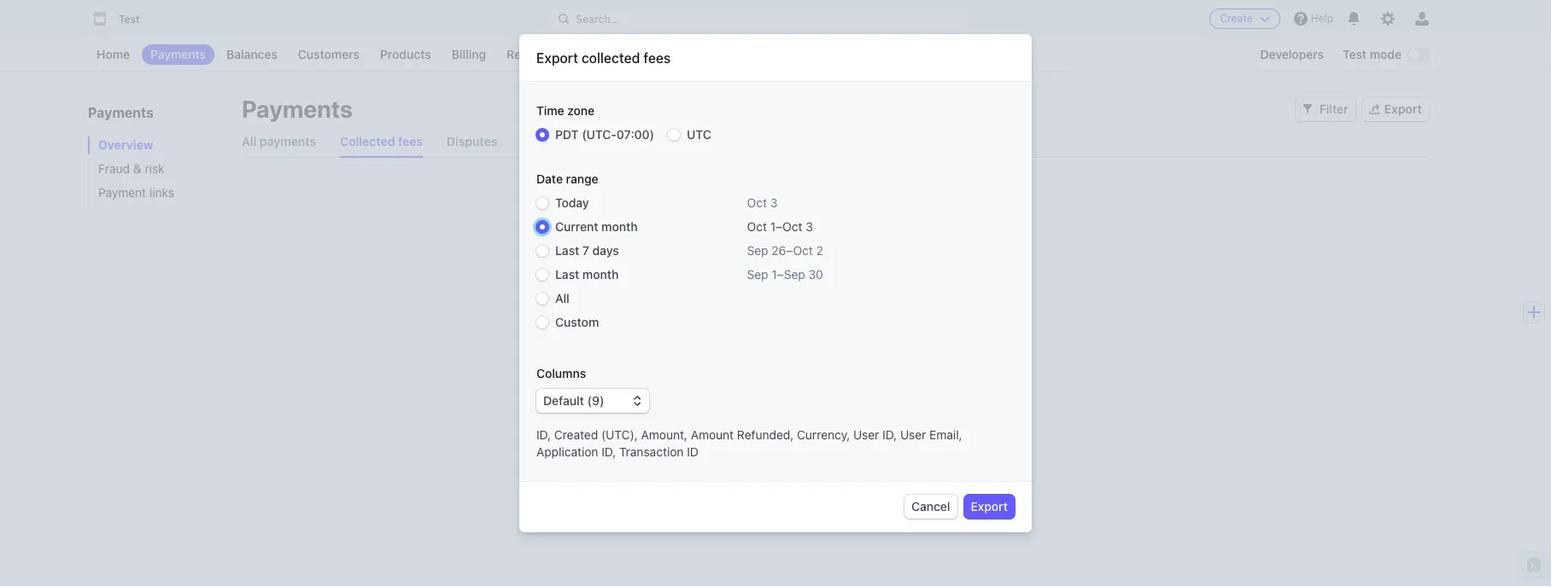 Task type: describe. For each thing, give the bounding box(es) containing it.
2
[[816, 243, 823, 258]]

payment links
[[98, 185, 174, 200]]

more
[[640, 47, 668, 61]]

1 for oct 1
[[770, 219, 776, 234]]

utc
[[687, 127, 711, 142]]

oct 1 – oct 3
[[747, 219, 813, 234]]

current
[[555, 219, 598, 234]]

zone
[[567, 103, 595, 118]]

reports
[[506, 47, 551, 61]]

balances
[[226, 47, 278, 61]]

risk
[[145, 161, 164, 176]]

2 horizontal spatial all
[[555, 291, 570, 306]]

svg image
[[1302, 104, 1313, 115]]

found
[[815, 424, 862, 444]]

– for sep 30
[[777, 267, 784, 282]]

sep 1 – sep 30
[[747, 267, 823, 282]]

home
[[97, 47, 130, 61]]

1 horizontal spatial 3
[[806, 219, 813, 234]]

days
[[592, 243, 619, 258]]

pdt (utc-07:00)
[[555, 127, 654, 142]]

month for last month
[[582, 267, 619, 282]]

fraud & risk link
[[88, 161, 225, 178]]

payment links link
[[88, 184, 225, 202]]

all transactions
[[521, 134, 611, 149]]

currency,
[[797, 428, 850, 442]]

time
[[536, 103, 564, 118]]

all payments link
[[242, 126, 316, 157]]

transaction
[[619, 445, 684, 459]]

payments up the payments
[[242, 95, 353, 123]]

export collected fees
[[536, 50, 671, 66]]

customers link
[[289, 44, 368, 65]]

all for all payments
[[242, 134, 257, 149]]

payment
[[98, 185, 146, 200]]

collected fees link
[[340, 126, 423, 157]]

custom
[[555, 315, 599, 330]]

test for test
[[119, 13, 140, 26]]

products
[[380, 47, 431, 61]]

date
[[536, 172, 563, 186]]

range
[[566, 172, 598, 186]]

application
[[536, 445, 598, 459]]

1 horizontal spatial id,
[[601, 445, 616, 459]]

refunded,
[[737, 428, 794, 442]]

today
[[555, 196, 589, 210]]

date range
[[536, 172, 598, 186]]

fraud
[[98, 161, 130, 176]]

amount
[[691, 428, 734, 442]]

2 user from the left
[[900, 428, 926, 442]]

overview link
[[88, 137, 225, 154]]

pdt
[[555, 127, 579, 142]]

developers link
[[1252, 44, 1332, 65]]

created
[[554, 428, 598, 442]]

collected
[[582, 50, 640, 66]]

– for oct 2
[[786, 243, 793, 258]]

current month
[[555, 219, 638, 234]]

all transactions link
[[521, 126, 611, 157]]

payments right home on the top
[[150, 47, 206, 61]]

no results found there aren't any results for that query.
[[730, 424, 941, 465]]

billing link
[[443, 44, 495, 65]]

1 vertical spatial export button
[[964, 495, 1015, 519]]

(utc),
[[601, 428, 638, 442]]

connect link
[[563, 44, 628, 65]]

search…
[[576, 12, 619, 25]]

last for last month
[[555, 267, 579, 282]]

payments up overview
[[88, 105, 154, 120]]

aren't
[[765, 451, 797, 465]]

any
[[800, 451, 820, 465]]

1 horizontal spatial results
[[823, 451, 860, 465]]

help
[[1311, 12, 1333, 25]]

all payments
[[242, 134, 316, 149]]

07:00)
[[617, 127, 654, 142]]

filter button
[[1296, 97, 1355, 121]]

26
[[772, 243, 786, 258]]

collected
[[340, 134, 395, 149]]

connect
[[571, 47, 619, 61]]

payments link
[[142, 44, 214, 65]]

id
[[687, 445, 698, 459]]

home link
[[88, 44, 138, 65]]

filter
[[1319, 102, 1348, 116]]

test mode
[[1343, 47, 1402, 61]]

last for last 7 days
[[555, 243, 579, 258]]

billing
[[452, 47, 486, 61]]



Task type: vqa. For each thing, say whether or not it's contained in the screenshot.
bottom $5000.00
no



Task type: locate. For each thing, give the bounding box(es) containing it.
fees
[[643, 50, 671, 66], [398, 134, 423, 149]]

3 up oct 1 – oct 3
[[770, 196, 778, 210]]

tab list
[[242, 126, 1429, 158]]

– up sep 1 – sep 30
[[786, 243, 793, 258]]

3
[[770, 196, 778, 210], [806, 219, 813, 234]]

0 horizontal spatial results
[[756, 424, 811, 444]]

–
[[776, 219, 782, 234], [786, 243, 793, 258], [777, 267, 784, 282]]

0 horizontal spatial export button
[[964, 495, 1015, 519]]

2 vertical spatial –
[[777, 267, 784, 282]]

more button
[[631, 44, 694, 65]]

0 vertical spatial fees
[[643, 50, 671, 66]]

sep 26 – oct 2
[[747, 243, 823, 258]]

query.
[[907, 451, 941, 465]]

id, up that
[[882, 428, 897, 442]]

test inside test button
[[119, 13, 140, 26]]

1 horizontal spatial fees
[[643, 50, 671, 66]]

1 vertical spatial results
[[823, 451, 860, 465]]

export button right cancel "button"
[[964, 495, 1015, 519]]

oct left 2 at the top right
[[793, 243, 813, 258]]

disputes link
[[447, 126, 497, 157]]

1 last from the top
[[555, 243, 579, 258]]

export button down the "mode"
[[1362, 97, 1429, 121]]

oct up oct 1 – oct 3
[[747, 196, 767, 210]]

columns
[[536, 366, 586, 381]]

0 vertical spatial month
[[601, 219, 638, 234]]

amount,
[[641, 428, 687, 442]]

test up home on the top
[[119, 13, 140, 26]]

2 horizontal spatial export
[[1384, 102, 1422, 116]]

results up aren't
[[756, 424, 811, 444]]

month
[[601, 219, 638, 234], [582, 267, 619, 282]]

1 for sep 1
[[772, 267, 777, 282]]

0 horizontal spatial user
[[853, 428, 879, 442]]

1 horizontal spatial all
[[521, 134, 536, 149]]

last
[[555, 243, 579, 258], [555, 267, 579, 282]]

0 vertical spatial test
[[119, 13, 140, 26]]

last 7 days
[[555, 243, 619, 258]]

1 horizontal spatial user
[[900, 428, 926, 442]]

collected fees
[[340, 134, 423, 149]]

&
[[133, 161, 142, 176]]

id,
[[536, 428, 551, 442], [882, 428, 897, 442], [601, 445, 616, 459]]

7
[[582, 243, 589, 258]]

1 vertical spatial month
[[582, 267, 619, 282]]

2 horizontal spatial id,
[[882, 428, 897, 442]]

products link
[[371, 44, 440, 65]]

1 vertical spatial –
[[786, 243, 793, 258]]

month up days
[[601, 219, 638, 234]]

0 vertical spatial last
[[555, 243, 579, 258]]

2 vertical spatial export
[[971, 500, 1008, 514]]

month down days
[[582, 267, 619, 282]]

0 vertical spatial 1
[[770, 219, 776, 234]]

3 up sep 26 – oct 2
[[806, 219, 813, 234]]

0 horizontal spatial all
[[242, 134, 257, 149]]

oct
[[747, 196, 767, 210], [747, 219, 767, 234], [782, 219, 802, 234], [793, 243, 813, 258]]

fees inside collected fees "link"
[[398, 134, 423, 149]]

sep
[[747, 243, 768, 258], [747, 267, 768, 282], [784, 267, 805, 282]]

developers
[[1260, 47, 1324, 61]]

0 horizontal spatial test
[[119, 13, 140, 26]]

no
[[730, 424, 752, 444]]

0 horizontal spatial id,
[[536, 428, 551, 442]]

test
[[119, 13, 140, 26], [1343, 47, 1367, 61]]

1 vertical spatial test
[[1343, 47, 1367, 61]]

help button
[[1287, 5, 1340, 32]]

disputes
[[447, 134, 497, 149]]

id, up application
[[536, 428, 551, 442]]

links
[[149, 185, 174, 200]]

all for all transactions
[[521, 134, 536, 149]]

id, down (utc),
[[601, 445, 616, 459]]

– up 26
[[776, 219, 782, 234]]

1
[[770, 219, 776, 234], [772, 267, 777, 282]]

user
[[853, 428, 879, 442], [900, 428, 926, 442]]

user up the query.
[[900, 428, 926, 442]]

1 vertical spatial fees
[[398, 134, 423, 149]]

30
[[808, 267, 823, 282]]

all left pdt
[[521, 134, 536, 149]]

that
[[882, 451, 903, 465]]

1 vertical spatial export
[[1384, 102, 1422, 116]]

1 user from the left
[[853, 428, 879, 442]]

0 horizontal spatial 3
[[770, 196, 778, 210]]

cancel
[[911, 500, 950, 514]]

oct down oct 3
[[747, 219, 767, 234]]

there
[[730, 451, 762, 465]]

fraud & risk
[[98, 161, 164, 176]]

Search… search field
[[549, 8, 968, 29]]

sep for sep 26
[[747, 243, 768, 258]]

oct 3
[[747, 196, 778, 210]]

0 horizontal spatial export
[[536, 50, 578, 66]]

1 horizontal spatial export button
[[1362, 97, 1429, 121]]

(utc-
[[582, 127, 617, 142]]

month for current month
[[601, 219, 638, 234]]

1 horizontal spatial export
[[971, 500, 1008, 514]]

last month
[[555, 267, 619, 282]]

time zone
[[536, 103, 595, 118]]

1 vertical spatial last
[[555, 267, 579, 282]]

oct up sep 26 – oct 2
[[782, 219, 802, 234]]

user up for
[[853, 428, 879, 442]]

0 vertical spatial export
[[536, 50, 578, 66]]

for
[[863, 451, 878, 465]]

1 vertical spatial 3
[[806, 219, 813, 234]]

tab list containing all payments
[[242, 126, 1429, 158]]

overview
[[98, 138, 153, 152]]

test button
[[88, 7, 157, 31]]

0 vertical spatial results
[[756, 424, 811, 444]]

last down 'last 7 days' at the top left of the page
[[555, 267, 579, 282]]

0 vertical spatial 3
[[770, 196, 778, 210]]

transactions
[[539, 134, 611, 149]]

all left the payments
[[242, 134, 257, 149]]

– for oct 3
[[776, 219, 782, 234]]

all up custom
[[555, 291, 570, 306]]

sep for sep 1
[[747, 267, 768, 282]]

create button
[[1210, 9, 1280, 29]]

1 up 26
[[770, 219, 776, 234]]

1 vertical spatial 1
[[772, 267, 777, 282]]

balances link
[[218, 44, 286, 65]]

cancel button
[[905, 495, 957, 519]]

test left the "mode"
[[1343, 47, 1367, 61]]

0 horizontal spatial fees
[[398, 134, 423, 149]]

1 down 26
[[772, 267, 777, 282]]

email,
[[929, 428, 962, 442]]

– down 26
[[777, 267, 784, 282]]

reports link
[[498, 44, 559, 65]]

id, created (utc), amount, amount refunded, currency, user id, user email, application id, transaction id
[[536, 428, 962, 459]]

payments
[[260, 134, 316, 149]]

sep down sep 26 – oct 2
[[747, 267, 768, 282]]

results down the found
[[823, 451, 860, 465]]

sep left 26
[[747, 243, 768, 258]]

results
[[756, 424, 811, 444], [823, 451, 860, 465]]

1 horizontal spatial test
[[1343, 47, 1367, 61]]

test for test mode
[[1343, 47, 1367, 61]]

last left 7
[[555, 243, 579, 258]]

export
[[536, 50, 578, 66], [1384, 102, 1422, 116], [971, 500, 1008, 514]]

export button
[[1362, 97, 1429, 121], [964, 495, 1015, 519]]

0 vertical spatial export button
[[1362, 97, 1429, 121]]

sep left 30
[[784, 267, 805, 282]]

2 last from the top
[[555, 267, 579, 282]]

create
[[1220, 12, 1253, 25]]

0 vertical spatial –
[[776, 219, 782, 234]]

mode
[[1370, 47, 1402, 61]]

payments
[[150, 47, 206, 61], [242, 95, 353, 123], [88, 105, 154, 120]]



